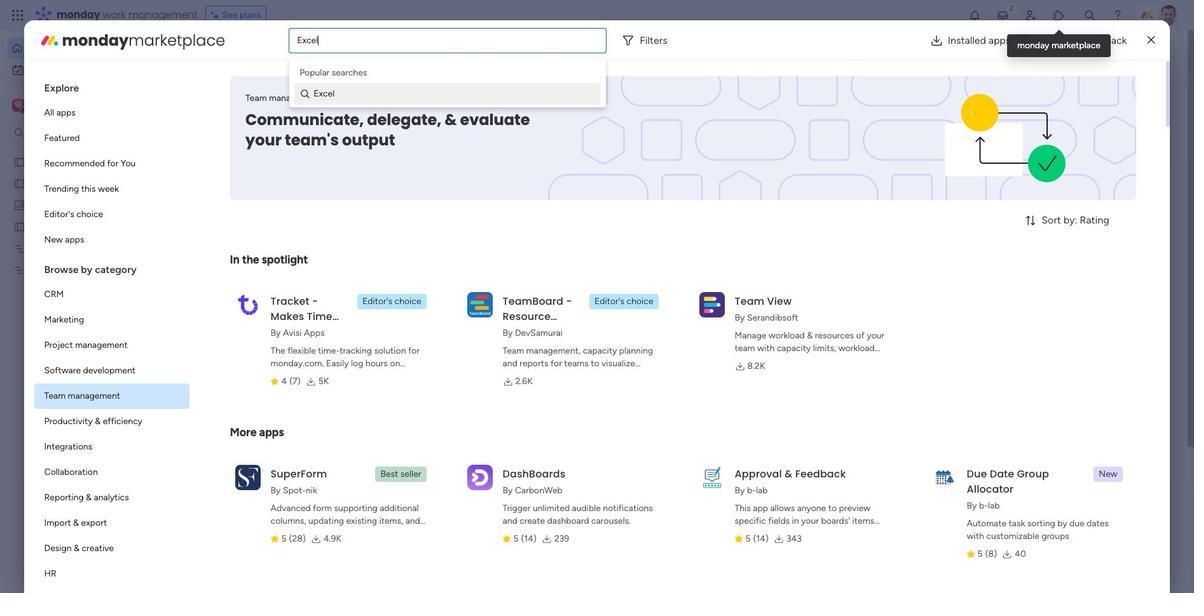 Task type: locate. For each thing, give the bounding box(es) containing it.
2 public board image from the top
[[13, 221, 25, 233]]

workspace selection element
[[12, 98, 106, 114]]

1 public board image from the top
[[13, 177, 25, 189]]

0 vertical spatial heading
[[34, 71, 189, 100]]

Dropdown input text field
[[297, 35, 319, 46]]

banner logo image
[[889, 76, 1121, 200]]

v2 bolt switch image
[[1056, 47, 1063, 61]]

dapulse x slim image
[[1147, 33, 1155, 48]]

0 vertical spatial public board image
[[13, 177, 25, 189]]

2 element
[[363, 479, 378, 494]]

app logo image
[[235, 292, 260, 318], [467, 292, 493, 318], [699, 292, 725, 318], [235, 465, 260, 491], [467, 465, 493, 491], [699, 465, 725, 491], [931, 465, 957, 491]]

public board image down public dashboard image at the top of page
[[13, 221, 25, 233]]

public board image
[[13, 177, 25, 189], [13, 221, 25, 233]]

select product image
[[11, 9, 24, 22]]

1 vertical spatial heading
[[34, 253, 189, 282]]

public board image
[[13, 156, 25, 168]]

component image
[[251, 252, 262, 264]]

option
[[8, 38, 155, 58], [8, 60, 155, 80], [34, 100, 189, 126], [34, 126, 189, 151], [0, 150, 162, 153], [34, 151, 189, 177], [34, 177, 189, 202], [34, 202, 189, 228], [34, 228, 189, 253], [34, 282, 189, 308], [34, 308, 189, 333], [34, 333, 189, 359], [34, 359, 189, 384], [34, 384, 189, 409], [34, 409, 189, 435], [34, 435, 189, 460], [34, 460, 189, 486], [34, 486, 189, 511], [34, 511, 189, 537], [34, 537, 189, 562], [34, 562, 189, 588]]

quick search results list box
[[235, 119, 916, 443]]

close update feed (inbox) image
[[235, 479, 250, 494]]

getting started element
[[946, 463, 1137, 514]]

workspace image
[[12, 99, 25, 113], [14, 99, 23, 113]]

1 vertical spatial public board image
[[13, 221, 25, 233]]

dapulse x slim image
[[1118, 92, 1133, 107]]

1 heading from the top
[[34, 71, 189, 100]]

v2 user feedback image
[[956, 47, 966, 62]]

monday marketplace image
[[1052, 9, 1065, 22]]

heading
[[34, 71, 189, 100], [34, 253, 189, 282]]

public board image down public board image
[[13, 177, 25, 189]]

list box
[[34, 71, 189, 594], [0, 148, 162, 452]]

Search in workspace field
[[27, 126, 106, 140]]

search everything image
[[1084, 9, 1096, 22]]

see plans image
[[211, 8, 222, 22]]

help image
[[1111, 9, 1124, 22]]



Task type: vqa. For each thing, say whether or not it's contained in the screenshot.
first WORKSPACE ICON
no



Task type: describe. For each thing, give the bounding box(es) containing it.
terry turtle image
[[265, 523, 290, 548]]

circle o image
[[965, 168, 973, 178]]

1 workspace image from the left
[[12, 99, 25, 113]]

public dashboard image
[[13, 199, 25, 211]]

check circle image
[[965, 119, 973, 129]]

monday marketplace image
[[39, 30, 59, 51]]

notifications image
[[968, 9, 981, 22]]

invite members image
[[1024, 9, 1037, 22]]

help center element
[[946, 524, 1137, 575]]

check circle image
[[965, 136, 973, 145]]

2 heading from the top
[[34, 253, 189, 282]]

update feed image
[[996, 9, 1009, 22]]

2 workspace image from the left
[[14, 99, 23, 113]]

terry turtle image
[[1159, 5, 1179, 25]]

2 image
[[1006, 1, 1017, 15]]

close recently visited image
[[235, 104, 250, 119]]



